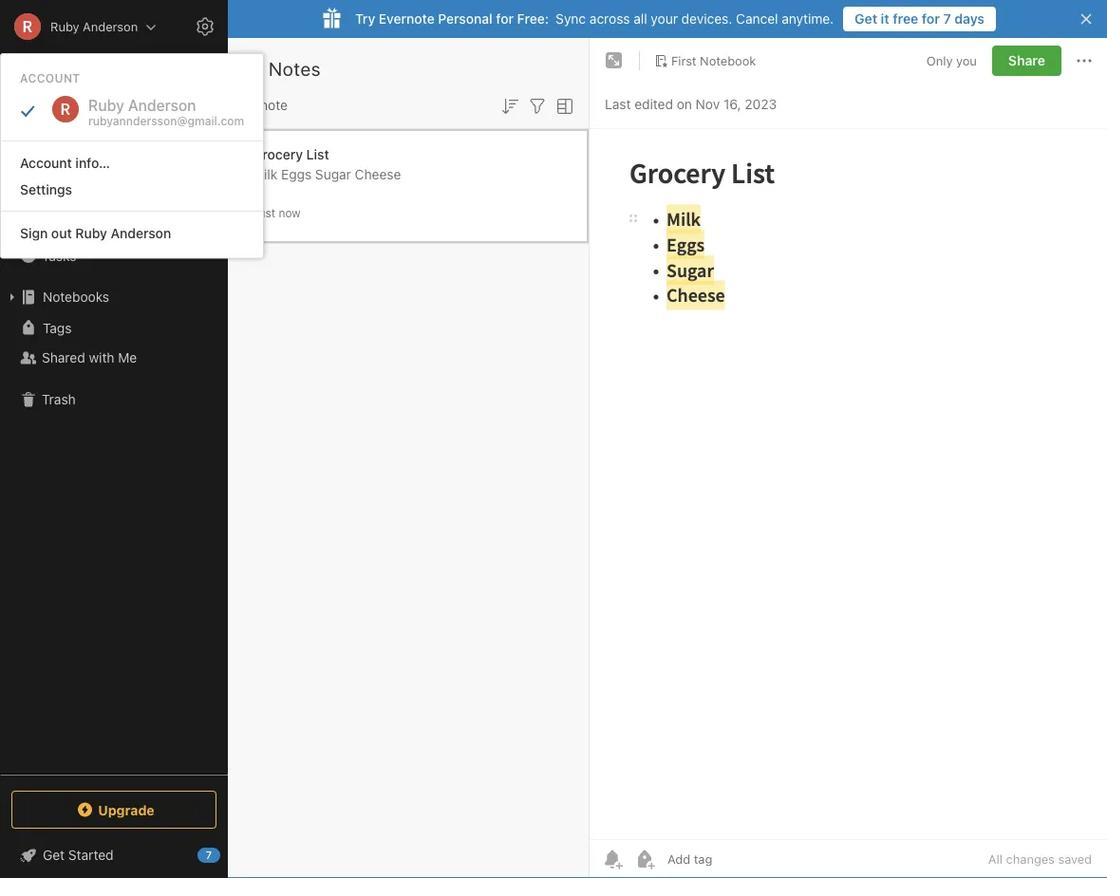 Task type: describe. For each thing, give the bounding box(es) containing it.
expand notebooks image
[[5, 290, 20, 305]]

trash
[[42, 392, 76, 407]]

get for get it free for 7 days
[[855, 11, 877, 27]]

milk eggs sugar cheese
[[253, 167, 401, 182]]

last
[[605, 96, 631, 112]]

Add filters field
[[526, 93, 549, 118]]

ruby inside ruby anderson field
[[50, 19, 79, 34]]

changes
[[1006, 852, 1055, 866]]

last edited on nov 16, 2023
[[605, 96, 777, 112]]

tags button
[[0, 312, 227, 343]]

new
[[42, 109, 69, 124]]

for for free:
[[496, 11, 514, 27]]

More actions field
[[1073, 46, 1096, 76]]

tree containing home
[[0, 149, 228, 774]]

with
[[89, 350, 114, 366]]

home
[[42, 156, 78, 172]]

account info…
[[20, 155, 110, 170]]

all changes saved
[[988, 852, 1092, 866]]

days
[[955, 11, 985, 27]]

0 horizontal spatial notes
[[42, 217, 78, 233]]

try evernote personal for free: sync across all your devices. cancel anytime.
[[355, 11, 834, 27]]

Help and Learning task checklist field
[[0, 840, 228, 871]]

Search text field
[[25, 55, 203, 89]]

you
[[956, 53, 977, 68]]

7 inside 'help and learning task checklist' field
[[206, 849, 212, 862]]

notebooks link
[[0, 282, 227, 312]]

notes link
[[0, 210, 227, 240]]

Account field
[[0, 8, 157, 46]]

grocery
[[253, 147, 303, 162]]

home link
[[0, 149, 228, 179]]

notebooks
[[43, 289, 109, 305]]

on
[[677, 96, 692, 112]]

free
[[893, 11, 918, 27]]

first notebook button
[[648, 47, 763, 74]]

add a reminder image
[[601, 848, 624, 871]]

2023
[[745, 96, 777, 112]]

share button
[[992, 46, 1062, 76]]

sign out ruby anderson
[[20, 225, 171, 241]]

try
[[355, 11, 375, 27]]

just
[[253, 207, 275, 220]]

first
[[671, 53, 697, 68]]

cheese
[[355, 167, 401, 182]]

notebook
[[700, 53, 756, 68]]

settings link
[[1, 176, 263, 203]]

Note Editor text field
[[590, 129, 1107, 839]]

nov
[[696, 96, 720, 112]]

get for get started
[[43, 847, 65, 863]]

all
[[634, 11, 647, 27]]

add tag image
[[633, 848, 656, 871]]

shared with me link
[[0, 343, 227, 373]]

grocery list
[[253, 147, 329, 162]]

shortcuts button
[[0, 179, 227, 210]]

add filters image
[[526, 95, 549, 118]]

me
[[118, 350, 137, 366]]

get it free for 7 days
[[855, 11, 985, 27]]

tasks button
[[0, 240, 227, 271]]

account for account info…
[[20, 155, 72, 170]]

View options field
[[549, 93, 576, 118]]

notes inside note list element
[[269, 57, 321, 79]]

upgrade button
[[11, 791, 216, 829]]

ruby anderson
[[50, 19, 138, 34]]



Task type: vqa. For each thing, say whether or not it's contained in the screenshot.
the info…
yes



Task type: locate. For each thing, give the bounding box(es) containing it.
1 for from the left
[[496, 11, 514, 27]]

anderson down settings link
[[111, 225, 171, 241]]

just now
[[253, 207, 301, 220]]

new button
[[11, 100, 216, 134]]

account up new
[[20, 71, 80, 85]]

get
[[855, 11, 877, 27], [43, 847, 65, 863]]

sugar
[[315, 167, 351, 182]]

0 vertical spatial ruby
[[50, 19, 79, 34]]

shortcuts
[[43, 187, 102, 202]]

your
[[651, 11, 678, 27]]

saved
[[1058, 852, 1092, 866]]

milk
[[253, 167, 277, 182]]

expand note image
[[603, 49, 626, 72]]

for
[[496, 11, 514, 27], [922, 11, 940, 27]]

7 left 'click to collapse' image
[[206, 849, 212, 862]]

1 vertical spatial anderson
[[111, 225, 171, 241]]

free:
[[517, 11, 549, 27]]

anderson
[[83, 19, 138, 34], [111, 225, 171, 241]]

info…
[[75, 155, 110, 170]]

0 horizontal spatial for
[[496, 11, 514, 27]]

devices.
[[681, 11, 732, 27]]

tree
[[0, 149, 228, 774]]

note window element
[[590, 38, 1107, 878]]

sign out ruby anderson link
[[1, 219, 263, 246]]

share
[[1008, 53, 1045, 68]]

ruby inside sign out ruby anderson link
[[75, 225, 107, 241]]

for for 7
[[922, 11, 940, 27]]

click to collapse image
[[221, 843, 235, 866]]

account up settings
[[20, 155, 72, 170]]

shared
[[42, 350, 85, 366]]

settings image
[[194, 15, 216, 38]]

get left it
[[855, 11, 877, 27]]

only
[[927, 53, 953, 68]]

anderson up search text box
[[83, 19, 138, 34]]

None search field
[[25, 55, 203, 89]]

1 account from the top
[[20, 71, 80, 85]]

now
[[279, 207, 301, 220]]

ruby
[[50, 19, 79, 34], [75, 225, 107, 241]]

account info… link
[[1, 149, 263, 176]]

7 inside button
[[943, 11, 951, 27]]

trash link
[[0, 385, 227, 415]]

tasks
[[42, 248, 76, 263]]

for inside get it free for 7 days button
[[922, 11, 940, 27]]

upgrade
[[98, 802, 155, 818]]

1 vertical spatial notes
[[42, 217, 78, 233]]

anderson inside dropdown list menu
[[111, 225, 171, 241]]

for left free:
[[496, 11, 514, 27]]

get inside 'help and learning task checklist' field
[[43, 847, 65, 863]]

out
[[51, 225, 72, 241]]

Add tag field
[[666, 851, 808, 867]]

note list element
[[228, 38, 590, 878]]

first notebook
[[671, 53, 756, 68]]

dropdown list menu
[[1, 133, 263, 246]]

it
[[881, 11, 889, 27]]

1
[[251, 97, 257, 113]]

started
[[68, 847, 114, 863]]

2 for from the left
[[922, 11, 940, 27]]

note
[[260, 97, 288, 113]]

0 horizontal spatial 7
[[206, 849, 212, 862]]

1 vertical spatial get
[[43, 847, 65, 863]]

1 vertical spatial 7
[[206, 849, 212, 862]]

get left started
[[43, 847, 65, 863]]

0 vertical spatial anderson
[[83, 19, 138, 34]]

personal
[[438, 11, 493, 27]]

get it free for 7 days button
[[843, 7, 996, 31]]

ruby up search text box
[[50, 19, 79, 34]]

sign
[[20, 225, 48, 241]]

account for account
[[20, 71, 80, 85]]

more actions image
[[1073, 49, 1096, 72]]

anderson inside field
[[83, 19, 138, 34]]

notes
[[269, 57, 321, 79], [42, 217, 78, 233]]

0 horizontal spatial get
[[43, 847, 65, 863]]

notes up note
[[269, 57, 321, 79]]

2 account from the top
[[20, 155, 72, 170]]

all
[[988, 852, 1003, 866]]

get inside button
[[855, 11, 877, 27]]

1 note
[[251, 97, 288, 113]]

anytime.
[[782, 11, 834, 27]]

0 vertical spatial 7
[[943, 11, 951, 27]]

account inside dropdown list menu
[[20, 155, 72, 170]]

sync
[[556, 11, 586, 27]]

settings
[[20, 182, 72, 198]]

1 vertical spatial ruby
[[75, 225, 107, 241]]

1 horizontal spatial notes
[[269, 57, 321, 79]]

only you
[[927, 53, 977, 68]]

tags
[[43, 320, 72, 335]]

account
[[20, 71, 80, 85], [20, 155, 72, 170]]

0 vertical spatial get
[[855, 11, 877, 27]]

evernote
[[379, 11, 435, 27]]

7
[[943, 11, 951, 27], [206, 849, 212, 862]]

shared with me
[[42, 350, 137, 366]]

edited
[[634, 96, 673, 112]]

1 horizontal spatial get
[[855, 11, 877, 27]]

1 vertical spatial account
[[20, 155, 72, 170]]

notes up tasks
[[42, 217, 78, 233]]

16,
[[723, 96, 741, 112]]

across
[[590, 11, 630, 27]]

0 vertical spatial notes
[[269, 57, 321, 79]]

get started
[[43, 847, 114, 863]]

for right "free"
[[922, 11, 940, 27]]

Sort options field
[[498, 93, 521, 118]]

1 horizontal spatial 7
[[943, 11, 951, 27]]

1 horizontal spatial for
[[922, 11, 940, 27]]

0 vertical spatial account
[[20, 71, 80, 85]]

list
[[306, 147, 329, 162]]

cancel
[[736, 11, 778, 27]]

ruby right out
[[75, 225, 107, 241]]

eggs
[[281, 167, 312, 182]]

7 left days
[[943, 11, 951, 27]]



